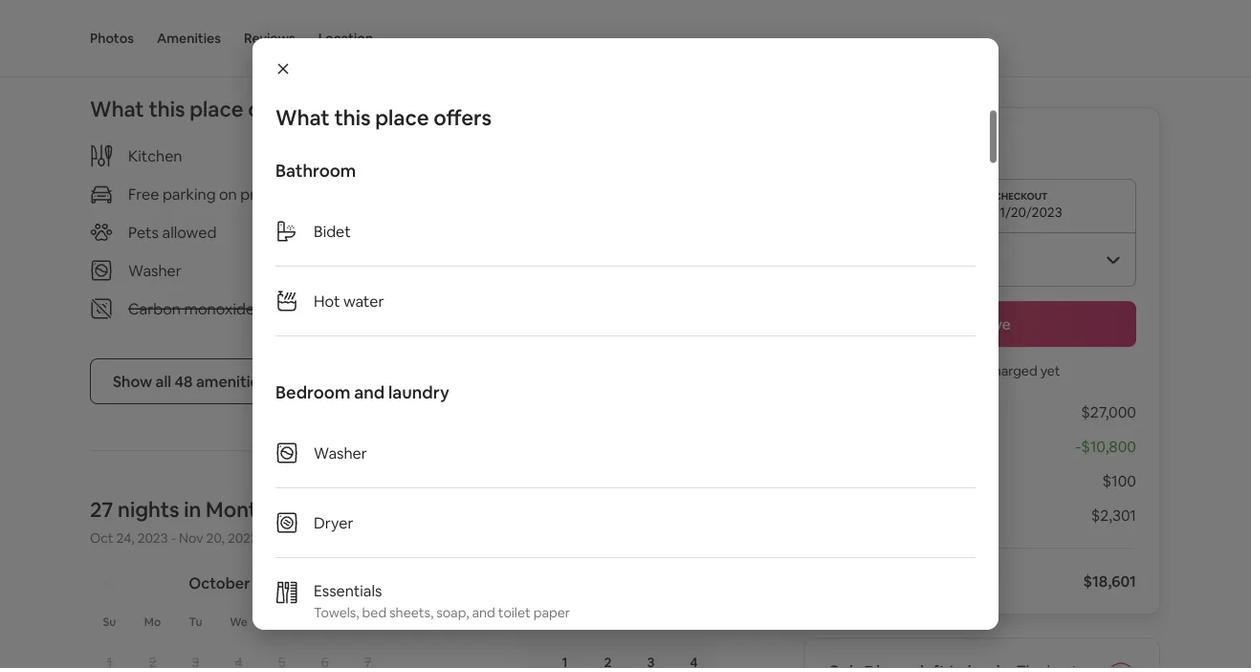 Task type: describe. For each thing, give the bounding box(es) containing it.
what this place offers for kitchen
[[90, 95, 306, 122]]

reviews
[[244, 30, 295, 47]]

bidet
[[314, 222, 351, 241]]

essentials
[[314, 581, 382, 601]]

20,
[[206, 530, 225, 547]]

you won't be charged yet
[[904, 363, 1061, 380]]

11/20/2023
[[995, 204, 1063, 221]]

bed
[[362, 605, 387, 622]]

charged
[[987, 363, 1038, 380]]

1 su from the left
[[103, 615, 116, 630]]

24,
[[116, 530, 135, 547]]

fee
[[894, 471, 917, 491]]

place for bathroom
[[375, 104, 429, 131]]

$27,000
[[1082, 402, 1137, 422]]

photos
[[90, 30, 134, 47]]

towels,
[[314, 605, 359, 622]]

bathroom
[[276, 160, 356, 182]]

free parking on premises
[[128, 184, 304, 204]]

-$10,800
[[1076, 437, 1137, 456]]

sheets,
[[390, 605, 434, 622]]

bedroom
[[276, 382, 351, 404]]

show
[[113, 372, 152, 391]]

nov
[[179, 530, 203, 547]]

0 vertical spatial washer
[[128, 261, 182, 280]]

offers for bathroom
[[434, 104, 492, 131]]

photos button
[[90, 0, 134, 77]]

calendar application
[[67, 553, 1252, 669]]

0 horizontal spatial and
[[354, 382, 385, 404]]

water
[[343, 291, 384, 311]]

2 we from the left
[[557, 615, 575, 630]]

$2,301
[[1092, 506, 1137, 525]]

premises
[[240, 184, 304, 204]]

be
[[968, 363, 984, 380]]

th
[[602, 615, 616, 630]]

location
[[318, 30, 373, 47]]

hot water
[[314, 291, 384, 311]]

show all 48 amenities button
[[90, 359, 290, 405]]

1 fr from the left
[[320, 615, 330, 630]]

2 sa from the left
[[689, 615, 702, 630]]

october 2023
[[189, 574, 289, 593]]

0 vertical spatial -
[[1076, 437, 1082, 456]]

night
[[954, 135, 990, 155]]

2023 inside calendar application
[[253, 574, 289, 593]]

laundry
[[389, 382, 450, 404]]

on
[[219, 184, 237, 204]]

show all 48 amenities
[[113, 372, 267, 391]]

1 we from the left
[[230, 615, 248, 630]]



Task type: vqa. For each thing, say whether or not it's contained in the screenshot.
OFFERS to the left
yes



Task type: locate. For each thing, give the bounding box(es) containing it.
in
[[184, 496, 201, 523]]

1 horizontal spatial this
[[334, 104, 371, 131]]

1 vertical spatial -
[[171, 530, 176, 547]]

amenities
[[157, 30, 221, 47]]

tu
[[189, 615, 202, 630], [516, 615, 530, 630]]

amenities
[[196, 372, 267, 391]]

0 horizontal spatial sa
[[362, 615, 374, 630]]

2 mo from the left
[[472, 615, 488, 630]]

1 horizontal spatial fr
[[647, 615, 657, 630]]

this up "kitchen"
[[149, 95, 185, 122]]

0 horizontal spatial offers
[[248, 95, 306, 122]]

0 horizontal spatial tu
[[189, 615, 202, 630]]

1 vertical spatial dryer
[[314, 513, 353, 533]]

0 horizontal spatial this
[[149, 95, 185, 122]]

toilet
[[498, 605, 531, 622]]

0 horizontal spatial dryer
[[314, 513, 353, 533]]

sa
[[362, 615, 374, 630], [689, 615, 702, 630]]

0 horizontal spatial fr
[[320, 615, 330, 630]]

and left toilet
[[472, 605, 495, 622]]

nights
[[118, 496, 179, 523]]

$18,601
[[1084, 572, 1137, 591]]

0 vertical spatial dryer
[[448, 261, 488, 280]]

1 horizontal spatial place
[[375, 104, 429, 131]]

0 horizontal spatial -
[[171, 530, 176, 547]]

and
[[354, 382, 385, 404], [472, 605, 495, 622]]

this
[[149, 95, 185, 122], [334, 104, 371, 131]]

mo
[[144, 615, 161, 630], [472, 615, 488, 630]]

free
[[128, 184, 159, 204]]

2023 right 24, at the left of page
[[137, 530, 168, 547]]

what this place offers up bathroom
[[276, 104, 492, 131]]

1 horizontal spatial -
[[1076, 437, 1082, 456]]

what up "kitchen"
[[90, 95, 144, 122]]

1 mo from the left
[[144, 615, 161, 630]]

dryer
[[448, 261, 488, 280], [314, 513, 353, 533]]

0 horizontal spatial mo
[[144, 615, 161, 630]]

1 vertical spatial and
[[472, 605, 495, 622]]

washer down bedroom and laundry
[[314, 444, 367, 463]]

2 tu from the left
[[516, 615, 530, 630]]

what for bathroom
[[276, 104, 330, 131]]

oct
[[90, 530, 113, 547]]

fr down essentials at left bottom
[[320, 615, 330, 630]]

yet
[[1041, 363, 1061, 380]]

what up bathroom
[[276, 104, 330, 131]]

11/20/2023 button
[[828, 179, 1137, 233]]

1 horizontal spatial we
[[557, 615, 575, 630]]

0 horizontal spatial we
[[230, 615, 248, 630]]

2023
[[137, 530, 168, 547], [228, 530, 258, 547], [253, 574, 289, 593]]

we
[[230, 615, 248, 630], [557, 615, 575, 630]]

location button
[[318, 0, 373, 77]]

0 horizontal spatial su
[[103, 615, 116, 630]]

tu down october
[[189, 615, 202, 630]]

paper
[[534, 605, 570, 622]]

place
[[190, 95, 244, 122], [375, 104, 429, 131]]

-
[[1076, 437, 1082, 456], [171, 530, 176, 547]]

pets
[[128, 222, 159, 242]]

$100
[[1103, 471, 1137, 491]]

2 su from the left
[[430, 615, 443, 630]]

fr right th
[[647, 615, 657, 630]]

1 horizontal spatial tu
[[516, 615, 530, 630]]

0 vertical spatial and
[[354, 382, 385, 404]]

1 horizontal spatial and
[[472, 605, 495, 622]]

place inside dialog
[[375, 104, 429, 131]]

what this place offers dialog
[[253, 38, 999, 669]]

reserve
[[954, 314, 1011, 334]]

hot
[[314, 291, 340, 311]]

what this place offers inside dialog
[[276, 104, 492, 131]]

kitchen
[[128, 146, 182, 165]]

washer
[[128, 261, 182, 280], [314, 444, 367, 463]]

all
[[156, 372, 171, 391]]

parking
[[163, 184, 216, 204]]

27 nights in montevideo oct 24, 2023 - nov 20, 2023
[[90, 496, 324, 547]]

cleaning fee button
[[828, 471, 917, 491]]

1 horizontal spatial mo
[[472, 615, 488, 630]]

1 horizontal spatial washer
[[314, 444, 367, 463]]

what this place offers for bathroom
[[276, 104, 492, 131]]

montevideo
[[206, 496, 324, 523]]

dryer inside what this place offers dialog
[[314, 513, 353, 533]]

2023 right 20,
[[228, 530, 258, 547]]

1 horizontal spatial sa
[[689, 615, 702, 630]]

bedroom and laundry
[[276, 382, 450, 404]]

pets allowed
[[128, 222, 217, 242]]

this for kitchen
[[149, 95, 185, 122]]

what inside dialog
[[276, 104, 330, 131]]

carbon monoxide alarm
[[128, 299, 297, 319]]

amenities button
[[157, 0, 221, 77]]

su right bed at the left bottom of page
[[430, 615, 443, 630]]

this inside what this place offers dialog
[[334, 104, 371, 131]]

and left laundry
[[354, 382, 385, 404]]

what this place offers up "kitchen"
[[90, 95, 306, 122]]

1 horizontal spatial dryer
[[448, 261, 488, 280]]

27
[[90, 496, 113, 523]]

offers
[[248, 95, 306, 122], [434, 104, 492, 131]]

cleaning fee
[[828, 471, 917, 491]]

0 horizontal spatial place
[[190, 95, 244, 122]]

1 horizontal spatial offers
[[434, 104, 492, 131]]

monoxide
[[184, 299, 255, 319]]

alarm
[[258, 299, 297, 319]]

48
[[175, 372, 193, 391]]

carbon
[[128, 299, 181, 319]]

1 tu from the left
[[189, 615, 202, 630]]

offers for kitchen
[[248, 95, 306, 122]]

we down october 2023
[[230, 615, 248, 630]]

$10,800
[[1082, 437, 1137, 456]]

you
[[904, 363, 927, 380]]

su
[[103, 615, 116, 630], [430, 615, 443, 630]]

this up bathroom
[[334, 104, 371, 131]]

0 horizontal spatial washer
[[128, 261, 182, 280]]

soap,
[[437, 605, 469, 622]]

what
[[90, 95, 144, 122], [276, 104, 330, 131]]

washer up carbon
[[128, 261, 182, 280]]

what for kitchen
[[90, 95, 144, 122]]

1 horizontal spatial su
[[430, 615, 443, 630]]

cleaning
[[828, 471, 890, 491]]

essentials towels, bed sheets, soap, and toilet paper
[[314, 581, 570, 622]]

1 vertical spatial washer
[[314, 444, 367, 463]]

reserve button
[[828, 301, 1137, 347]]

fr
[[320, 615, 330, 630], [647, 615, 657, 630]]

allowed
[[162, 222, 217, 242]]

and inside essentials towels, bed sheets, soap, and toilet paper
[[472, 605, 495, 622]]

reviews button
[[244, 0, 295, 77]]

this for bathroom
[[334, 104, 371, 131]]

october
[[189, 574, 250, 593]]

won't
[[930, 363, 965, 380]]

we left th
[[557, 615, 575, 630]]

washer inside what this place offers dialog
[[314, 444, 367, 463]]

2023 right october
[[253, 574, 289, 593]]

sa right th
[[689, 615, 702, 630]]

offers inside dialog
[[434, 104, 492, 131]]

sa right towels,
[[362, 615, 374, 630]]

place for kitchen
[[190, 95, 244, 122]]

su down the oct
[[103, 615, 116, 630]]

1 sa from the left
[[362, 615, 374, 630]]

- inside the 27 nights in montevideo oct 24, 2023 - nov 20, 2023
[[171, 530, 176, 547]]

what this place offers
[[90, 95, 306, 122], [276, 104, 492, 131]]

tu left paper
[[516, 615, 530, 630]]

2 fr from the left
[[647, 615, 657, 630]]

0 horizontal spatial what
[[90, 95, 144, 122]]

1 horizontal spatial what
[[276, 104, 330, 131]]



